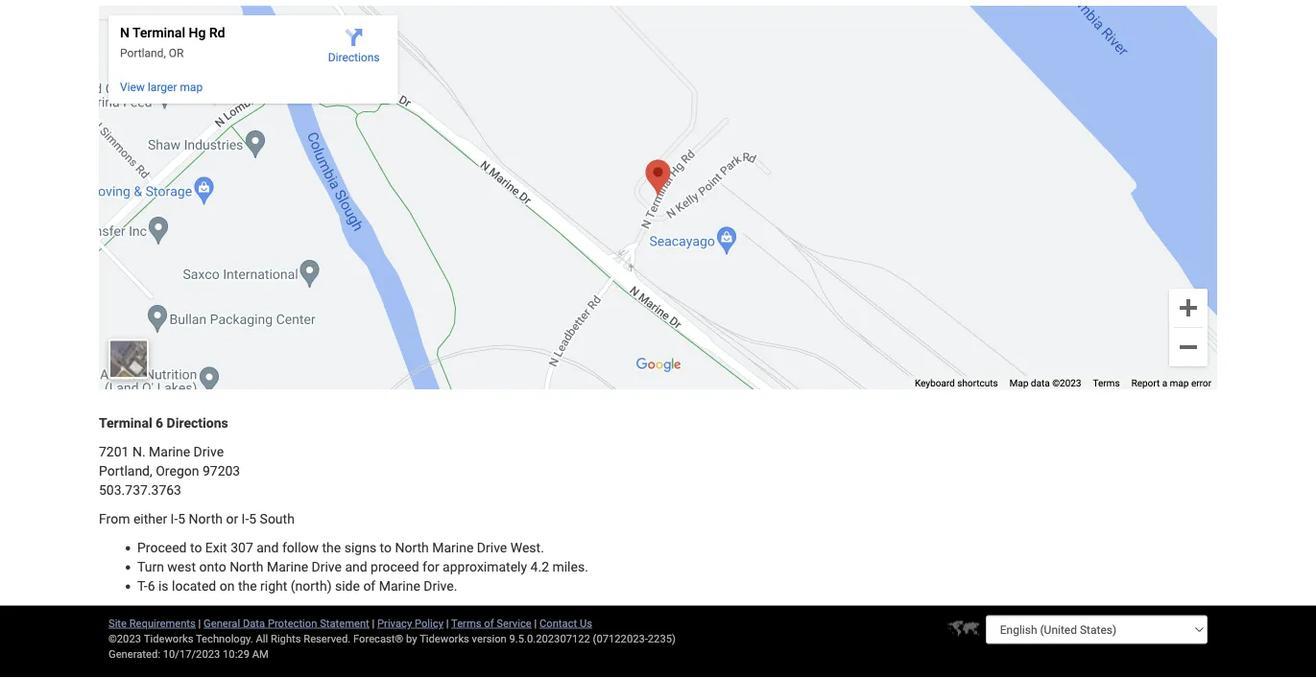 Task type: locate. For each thing, give the bounding box(es) containing it.
1 horizontal spatial north
[[230, 560, 264, 576]]

drive up approximately
[[477, 541, 507, 557]]

reserved.
[[304, 633, 351, 646]]

1 vertical spatial and
[[345, 560, 367, 576]]

0 vertical spatial drive
[[194, 445, 224, 461]]

drive up (north)
[[312, 560, 342, 576]]

the right on
[[238, 579, 257, 595]]

south
[[260, 512, 295, 528]]

marine inside 7201 n. marine drive portland, oregon 97203 503.737.3763
[[149, 445, 190, 461]]

2 i- from the left
[[242, 512, 249, 528]]

to up proceed
[[380, 541, 392, 557]]

0 horizontal spatial 6
[[147, 579, 155, 595]]

of
[[363, 579, 376, 595], [484, 618, 494, 630]]

north
[[189, 512, 223, 528], [395, 541, 429, 557], [230, 560, 264, 576]]

exit
[[205, 541, 227, 557]]

5 right either
[[178, 512, 185, 528]]

of inside site requirements | general data protection statement | privacy policy | terms of service | contact us ©2023 tideworks technology. all rights reserved. forecast® by tideworks version 9.5.0.202307122 (07122023-2235) generated: 10/17/2023 10:29 am
[[484, 618, 494, 630]]

drive
[[194, 445, 224, 461], [477, 541, 507, 557], [312, 560, 342, 576]]

0 horizontal spatial and
[[257, 541, 279, 557]]

0 vertical spatial north
[[189, 512, 223, 528]]

statement
[[320, 618, 369, 630]]

privacy
[[377, 618, 412, 630]]

1 vertical spatial the
[[238, 579, 257, 595]]

forecast®
[[353, 633, 404, 646]]

to left exit
[[190, 541, 202, 557]]

of up version
[[484, 618, 494, 630]]

site requirements | general data protection statement | privacy policy | terms of service | contact us ©2023 tideworks technology. all rights reserved. forecast® by tideworks version 9.5.0.202307122 (07122023-2235) generated: 10/17/2023 10:29 am
[[108, 618, 676, 661]]

2 | from the left
[[372, 618, 375, 630]]

7201 n. marine drive portland, oregon 97203 503.737.3763
[[99, 445, 240, 499]]

0 horizontal spatial drive
[[194, 445, 224, 461]]

7201
[[99, 445, 129, 461]]

drive.
[[424, 579, 457, 595]]

1 horizontal spatial the
[[322, 541, 341, 557]]

north left or on the left of page
[[189, 512, 223, 528]]

0 horizontal spatial of
[[363, 579, 376, 595]]

i- right either
[[170, 512, 178, 528]]

am
[[252, 649, 269, 661]]

5 right or on the left of page
[[249, 512, 256, 528]]

10:29
[[223, 649, 250, 661]]

6 right terminal
[[156, 416, 163, 432]]

the left signs
[[322, 541, 341, 557]]

2 vertical spatial drive
[[312, 560, 342, 576]]

either
[[133, 512, 167, 528]]

1 horizontal spatial 6
[[156, 416, 163, 432]]

0 vertical spatial of
[[363, 579, 376, 595]]

0 vertical spatial the
[[322, 541, 341, 557]]

right
[[260, 579, 287, 595]]

2 vertical spatial north
[[230, 560, 264, 576]]

marine up for
[[432, 541, 474, 557]]

terms of service link
[[451, 618, 532, 630]]

protection
[[268, 618, 317, 630]]

6 inside proceed to exit 307 and follow the signs to north marine drive west. turn west onto north marine drive and proceed for approximately 4.2 miles. t-6 is located on the right (north) side of marine drive.
[[147, 579, 155, 595]]

marine
[[149, 445, 190, 461], [432, 541, 474, 557], [267, 560, 308, 576], [379, 579, 420, 595]]

| up forecast®
[[372, 618, 375, 630]]

1 horizontal spatial i-
[[242, 512, 249, 528]]

1 i- from the left
[[170, 512, 178, 528]]

of right side
[[363, 579, 376, 595]]

1 vertical spatial 6
[[147, 579, 155, 595]]

2 horizontal spatial north
[[395, 541, 429, 557]]

503.737.3763
[[99, 483, 181, 499]]

10/17/2023
[[163, 649, 220, 661]]

6
[[156, 416, 163, 432], [147, 579, 155, 595]]

0 horizontal spatial i-
[[170, 512, 178, 528]]

policy
[[415, 618, 444, 630]]

1 vertical spatial of
[[484, 618, 494, 630]]

0 horizontal spatial north
[[189, 512, 223, 528]]

terminal
[[99, 416, 152, 432]]

©2023 tideworks
[[108, 633, 193, 646]]

1 horizontal spatial to
[[380, 541, 392, 557]]

0 vertical spatial and
[[257, 541, 279, 557]]

0 horizontal spatial 5
[[178, 512, 185, 528]]

1 horizontal spatial of
[[484, 618, 494, 630]]

| up 9.5.0.202307122
[[534, 618, 537, 630]]

north down 307
[[230, 560, 264, 576]]

i- right or on the left of page
[[242, 512, 249, 528]]

6 left is
[[147, 579, 155, 595]]

west.
[[510, 541, 544, 557]]

from
[[99, 512, 130, 528]]

1 vertical spatial drive
[[477, 541, 507, 557]]

follow
[[282, 541, 319, 557]]

north up proceed
[[395, 541, 429, 557]]

i-
[[170, 512, 178, 528], [242, 512, 249, 528]]

0 horizontal spatial to
[[190, 541, 202, 557]]

5
[[178, 512, 185, 528], [249, 512, 256, 528]]

1 to from the left
[[190, 541, 202, 557]]

approximately
[[443, 560, 527, 576]]

and down signs
[[345, 560, 367, 576]]

2 5 from the left
[[249, 512, 256, 528]]

to
[[190, 541, 202, 557], [380, 541, 392, 557]]

marine up oregon
[[149, 445, 190, 461]]

2235)
[[648, 633, 676, 646]]

signs
[[344, 541, 376, 557]]

tideworks
[[420, 633, 469, 646]]

service
[[497, 618, 532, 630]]

and right 307
[[257, 541, 279, 557]]

the
[[322, 541, 341, 557], [238, 579, 257, 595]]

drive up 97203
[[194, 445, 224, 461]]

| left the general
[[198, 618, 201, 630]]

|
[[198, 618, 201, 630], [372, 618, 375, 630], [446, 618, 449, 630], [534, 618, 537, 630]]

1 horizontal spatial 5
[[249, 512, 256, 528]]

1 horizontal spatial and
[[345, 560, 367, 576]]

| up tideworks
[[446, 618, 449, 630]]

and
[[257, 541, 279, 557], [345, 560, 367, 576]]



Task type: vqa. For each thing, say whether or not it's contained in the screenshot.
Drive to the right
yes



Task type: describe. For each thing, give the bounding box(es) containing it.
9.5.0.202307122
[[509, 633, 590, 646]]

4 | from the left
[[534, 618, 537, 630]]

(07122023-
[[593, 633, 648, 646]]

contact
[[540, 618, 577, 630]]

1 5 from the left
[[178, 512, 185, 528]]

directions
[[167, 416, 228, 432]]

proceed to exit 307 and follow the signs to north marine drive west. turn west onto north marine drive and proceed for approximately 4.2 miles. t-6 is located on the right (north) side of marine drive.
[[137, 541, 588, 595]]

1 | from the left
[[198, 618, 201, 630]]

site requirements link
[[108, 618, 196, 630]]

technology.
[[196, 633, 253, 646]]

contact us link
[[540, 618, 592, 630]]

general data protection statement link
[[204, 618, 369, 630]]

drive inside 7201 n. marine drive portland, oregon 97203 503.737.3763
[[194, 445, 224, 461]]

1 horizontal spatial drive
[[312, 560, 342, 576]]

is
[[158, 579, 169, 595]]

1 vertical spatial north
[[395, 541, 429, 557]]

requirements
[[129, 618, 196, 630]]

rights
[[271, 633, 301, 646]]

general
[[204, 618, 240, 630]]

all
[[256, 633, 268, 646]]

oregon
[[156, 464, 199, 480]]

miles.
[[552, 560, 588, 576]]

terminal 6 directions
[[99, 416, 228, 432]]

or
[[226, 512, 238, 528]]

marine down the follow
[[267, 560, 308, 576]]

307
[[231, 541, 253, 557]]

version
[[472, 633, 507, 646]]

t-
[[137, 579, 147, 595]]

2 to from the left
[[380, 541, 392, 557]]

side
[[335, 579, 360, 595]]

(north)
[[291, 579, 332, 595]]

marine down proceed
[[379, 579, 420, 595]]

data
[[243, 618, 265, 630]]

privacy policy link
[[377, 618, 444, 630]]

4.2
[[530, 560, 549, 576]]

proceed
[[137, 541, 187, 557]]

0 horizontal spatial the
[[238, 579, 257, 595]]

generated:
[[108, 649, 160, 661]]

onto
[[199, 560, 226, 576]]

us
[[580, 618, 592, 630]]

site
[[108, 618, 127, 630]]

terms
[[451, 618, 481, 630]]

located
[[172, 579, 216, 595]]

on
[[220, 579, 235, 595]]

2 horizontal spatial drive
[[477, 541, 507, 557]]

proceed
[[371, 560, 419, 576]]

west
[[167, 560, 196, 576]]

97203
[[202, 464, 240, 480]]

for
[[422, 560, 439, 576]]

portland,
[[99, 464, 152, 480]]

of inside proceed to exit 307 and follow the signs to north marine drive west. turn west onto north marine drive and proceed for approximately 4.2 miles. t-6 is located on the right (north) side of marine drive.
[[363, 579, 376, 595]]

turn
[[137, 560, 164, 576]]

n.
[[132, 445, 146, 461]]

0 vertical spatial 6
[[156, 416, 163, 432]]

by
[[406, 633, 417, 646]]

3 | from the left
[[446, 618, 449, 630]]

from either i-5 north or i-5 south
[[99, 512, 295, 528]]



